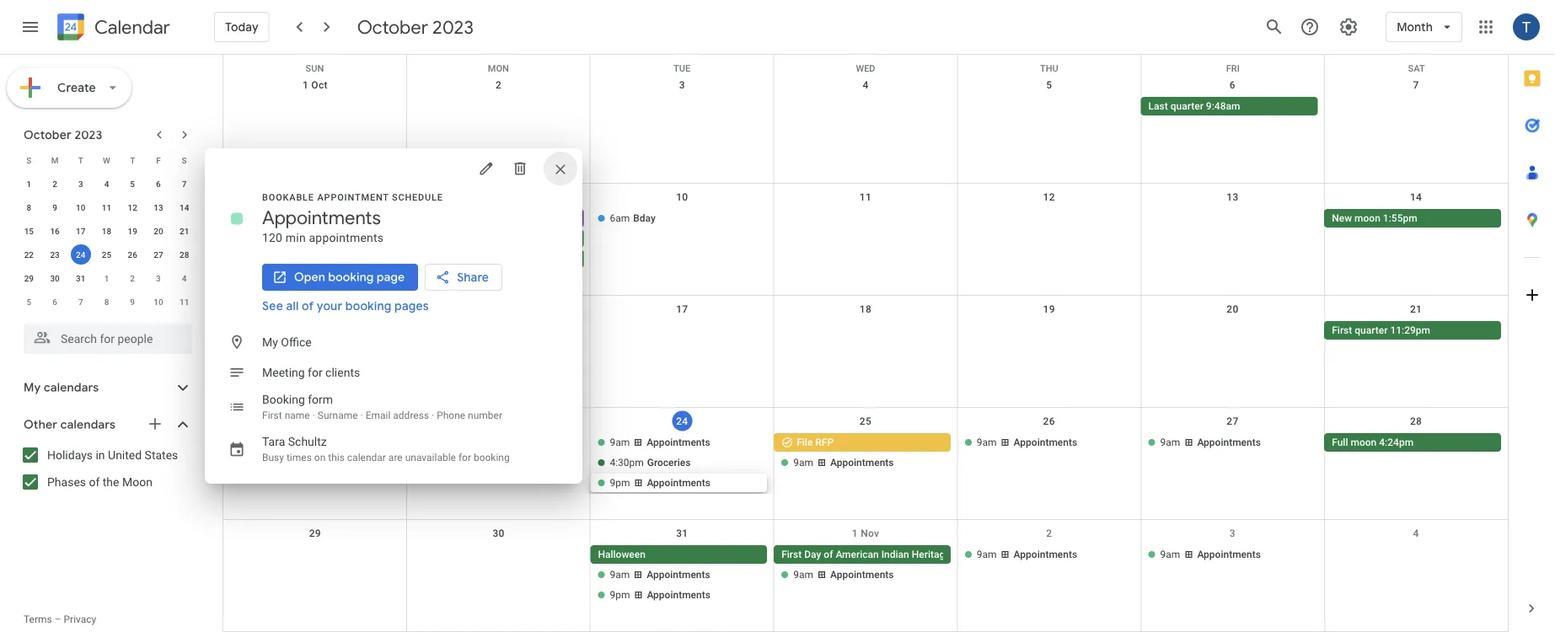 Task type: vqa. For each thing, say whether or not it's contained in the screenshot.
the 1 Oct
yes



Task type: locate. For each thing, give the bounding box(es) containing it.
my calendars button
[[3, 374, 209, 401]]

0 horizontal spatial october
[[24, 127, 72, 143]]

2 vertical spatial 6
[[52, 297, 57, 307]]

120 min appointments
[[262, 231, 384, 245]]

31 for 1
[[76, 273, 86, 283]]

7
[[1414, 79, 1420, 91], [182, 179, 187, 189], [78, 297, 83, 307]]

1 nov
[[852, 528, 880, 540]]

s right f
[[182, 155, 187, 165]]

30 inside october 2023 grid
[[50, 273, 60, 283]]

my left 'office'
[[262, 335, 278, 349]]

0 vertical spatial for
[[308, 366, 323, 379]]

6 down 30 element
[[52, 297, 57, 307]]

0 vertical spatial 21
[[180, 226, 189, 236]]

14
[[1411, 191, 1423, 203], [180, 202, 189, 212]]

9pm for 4:30pm
[[610, 477, 630, 489]]

day left american
[[805, 549, 822, 561]]

1 horizontal spatial 20
[[1227, 304, 1239, 315]]

11:29pm
[[1391, 325, 1431, 336]]

1 vertical spatial quarter
[[1355, 325, 1388, 336]]

surname
[[318, 410, 358, 422]]

address
[[393, 410, 429, 422]]

1 horizontal spatial 30
[[493, 528, 505, 540]]

0 vertical spatial 30
[[50, 273, 60, 283]]

my
[[262, 335, 278, 349], [24, 380, 41, 395]]

of for first
[[824, 549, 833, 561]]

23 right phone
[[493, 416, 505, 428]]

7 down sat
[[1414, 79, 1420, 91]]

24 down the 17 element
[[76, 250, 86, 260]]

are
[[389, 452, 403, 464]]

calendar heading
[[91, 16, 170, 39]]

row containing 22
[[16, 243, 197, 266]]

2 horizontal spatial 10
[[676, 191, 688, 203]]

12 for october 2023
[[128, 202, 137, 212]]

1 horizontal spatial 15
[[309, 304, 321, 315]]

15 right all
[[309, 304, 321, 315]]

9am
[[610, 437, 630, 449], [977, 437, 997, 449], [1161, 437, 1181, 449], [794, 457, 814, 469], [977, 549, 997, 561], [1161, 549, 1181, 561], [610, 569, 630, 581], [794, 569, 814, 581]]

0 horizontal spatial 22
[[24, 250, 34, 260]]

9pm down the "4:30pm"
[[610, 477, 630, 489]]

month inside button
[[953, 549, 983, 561]]

booking inside tara schultz busy times on this calendar are unavailable for booking
[[474, 452, 510, 464]]

quarter left "11:29pm"
[[1355, 325, 1388, 336]]

2 horizontal spatial first
[[1332, 325, 1353, 336]]

1 horizontal spatial 14
[[1411, 191, 1423, 203]]

1 vertical spatial 17
[[676, 304, 688, 315]]

6 november element
[[45, 292, 65, 312]]

0 vertical spatial 26
[[128, 250, 137, 260]]

calendars up other calendars
[[44, 380, 99, 395]]

0 horizontal spatial of
[[89, 475, 100, 489]]

month right heritage
[[953, 549, 983, 561]]

1 horizontal spatial first
[[782, 549, 802, 561]]

1 left oct
[[303, 79, 309, 91]]

1 horizontal spatial 5
[[130, 179, 135, 189]]

4:30pm
[[610, 457, 644, 469]]

17 inside october 2023 grid
[[76, 226, 86, 236]]

None search field
[[0, 317, 209, 354]]

october 2023 grid
[[16, 148, 197, 314]]

17 element
[[71, 221, 91, 241]]

united
[[108, 448, 142, 462]]

cell containing file rfp
[[774, 433, 958, 494]]

5 for 1 oct
[[1047, 79, 1053, 91]]

of left the in the bottom of the page
[[89, 475, 100, 489]]

29 down the 22 element
[[24, 273, 34, 283]]

5 for 1
[[130, 179, 135, 189]]

1 horizontal spatial ·
[[361, 410, 363, 422]]

of left american
[[824, 549, 833, 561]]

9 november element
[[122, 292, 143, 312]]

1 9pm from the top
[[610, 477, 630, 489]]

1 horizontal spatial my
[[262, 335, 278, 349]]

cell
[[223, 97, 407, 117], [407, 97, 591, 117], [591, 97, 774, 117], [958, 97, 1141, 117], [1325, 97, 1509, 117], [223, 209, 407, 270], [774, 209, 958, 270], [958, 209, 1141, 270], [1141, 209, 1325, 270], [223, 321, 407, 342], [407, 321, 591, 342], [591, 321, 774, 342], [774, 321, 958, 342], [958, 321, 1141, 342], [1141, 321, 1325, 342], [223, 433, 407, 494], [407, 433, 591, 494], [591, 433, 774, 494], [774, 433, 958, 494], [223, 546, 407, 606], [407, 546, 591, 606], [591, 546, 774, 606], [774, 546, 983, 606]]

1 horizontal spatial 6
[[156, 179, 161, 189]]

cell containing halloween
[[591, 546, 774, 606]]

0 horizontal spatial 21
[[180, 226, 189, 236]]

number
[[468, 410, 503, 422]]

18
[[102, 226, 111, 236], [860, 304, 872, 315]]

1 vertical spatial 31
[[676, 528, 688, 540]]

other calendars list
[[3, 442, 209, 496]]

6
[[1230, 79, 1236, 91], [156, 179, 161, 189], [52, 297, 57, 307]]

30 element
[[45, 268, 65, 288]]

1 vertical spatial calendars
[[60, 417, 116, 433]]

first left "11:29pm"
[[1332, 325, 1353, 336]]

30 for 1
[[50, 273, 60, 283]]

1 vertical spatial 2023
[[75, 127, 102, 143]]

23 inside '23' element
[[50, 250, 60, 260]]

0 vertical spatial 19
[[128, 226, 137, 236]]

sun
[[306, 63, 324, 74]]

8 down 1 november 'element'
[[104, 297, 109, 307]]

1 horizontal spatial 28
[[1411, 416, 1423, 428]]

2 vertical spatial first
[[782, 549, 802, 561]]

full moon 4:24pm
[[1332, 437, 1414, 449]]

9pm
[[610, 477, 630, 489], [610, 589, 630, 601]]

today
[[225, 19, 259, 35]]

f
[[156, 155, 161, 165]]

0 horizontal spatial t
[[78, 155, 83, 165]]

12 for sun
[[1044, 191, 1056, 203]]

peoples'
[[467, 253, 506, 265]]

9 up 16 element
[[52, 202, 57, 212]]

0 vertical spatial my
[[262, 335, 278, 349]]

27 element
[[148, 245, 169, 265]]

on
[[314, 452, 326, 464]]

1 vertical spatial 30
[[493, 528, 505, 540]]

12
[[1044, 191, 1056, 203], [128, 202, 137, 212]]

0 vertical spatial 5
[[1047, 79, 1053, 91]]

15 up the 22 element
[[24, 226, 34, 236]]

first for first quarter 11:29pm
[[1332, 325, 1353, 336]]

23 down 16
[[50, 250, 60, 260]]

7 down 31 element
[[78, 297, 83, 307]]

0 vertical spatial of
[[302, 299, 314, 314]]

0 vertical spatial first
[[1332, 325, 1353, 336]]

25 up file rfp button
[[860, 416, 872, 428]]

0 vertical spatial 23
[[50, 250, 60, 260]]

9pm down 'halloween'
[[610, 589, 630, 601]]

5 up 12 element
[[130, 179, 135, 189]]

2 9pm from the top
[[610, 589, 630, 601]]

1 vertical spatial 29
[[309, 528, 321, 540]]

thu
[[1041, 63, 1059, 74]]

0 horizontal spatial 10
[[76, 202, 86, 212]]

0 horizontal spatial 15
[[24, 226, 34, 236]]

0 vertical spatial 2023
[[433, 15, 474, 39]]

sat
[[1409, 63, 1426, 74]]

21 element
[[174, 221, 194, 241]]

my inside dropdown button
[[24, 380, 41, 395]]

5 down thu
[[1047, 79, 1053, 91]]

quarter for 9:48am
[[1171, 100, 1204, 112]]

1 horizontal spatial day
[[805, 549, 822, 561]]

6 down f
[[156, 179, 161, 189]]

1 vertical spatial 21
[[1411, 304, 1423, 315]]

13 inside "row group"
[[154, 202, 163, 212]]

s left m in the left top of the page
[[26, 155, 32, 165]]

24 up groceries on the bottom of the page
[[676, 415, 688, 427]]

25 element
[[97, 245, 117, 265]]

1 vertical spatial 7
[[182, 179, 187, 189]]

3 inside 'element'
[[156, 273, 161, 283]]

my office
[[262, 335, 312, 349]]

1 vertical spatial of
[[89, 475, 100, 489]]

1 vertical spatial moon
[[1351, 437, 1377, 449]]

of right all
[[302, 299, 314, 314]]

first inside booking form first name · surname · email address · phone number
[[262, 410, 282, 422]]

14 up 21 element
[[180, 202, 189, 212]]

busy
[[262, 452, 284, 464]]

· right name
[[313, 410, 315, 422]]

6am bday
[[610, 212, 656, 224]]

1 horizontal spatial for
[[459, 452, 471, 464]]

t left f
[[130, 155, 135, 165]]

0 vertical spatial 17
[[76, 226, 86, 236]]

14 up new moon 1:55pm button
[[1411, 191, 1423, 203]]

26 inside 'element'
[[128, 250, 137, 260]]

8 for sun
[[312, 191, 318, 203]]

t left w
[[78, 155, 83, 165]]

15 inside "row group"
[[24, 226, 34, 236]]

10 for sun
[[676, 191, 688, 203]]

w
[[103, 155, 110, 165]]

· left phone
[[432, 410, 434, 422]]

row containing 1
[[16, 172, 197, 196]]

3
[[679, 79, 685, 91], [78, 179, 83, 189], [156, 273, 161, 283], [1230, 528, 1236, 540]]

22
[[24, 250, 34, 260], [309, 416, 321, 428]]

6 for 1
[[156, 179, 161, 189]]

1 s from the left
[[26, 155, 32, 165]]

1 down 25 element
[[104, 273, 109, 283]]

0 vertical spatial 28
[[180, 250, 189, 260]]

6 down fri
[[1230, 79, 1236, 91]]

quarter
[[1171, 100, 1204, 112], [1355, 325, 1388, 336]]

delete appointment schedule image
[[512, 160, 529, 177]]

privacy
[[64, 614, 96, 626]]

Search for people text field
[[34, 324, 182, 354]]

0 horizontal spatial 27
[[154, 250, 163, 260]]

2 vertical spatial of
[[824, 549, 833, 561]]

day right peoples'
[[508, 253, 525, 265]]

moon right full
[[1351, 437, 1377, 449]]

4 inside 4 november 'element'
[[182, 273, 187, 283]]

16
[[50, 226, 60, 236]]

29 for 1 nov
[[309, 528, 321, 540]]

1 horizontal spatial 23
[[493, 416, 505, 428]]

18 element
[[97, 221, 117, 241]]

moon inside full moon 4:24pm button
[[1351, 437, 1377, 449]]

1 vertical spatial 9
[[130, 297, 135, 307]]

first down booking
[[262, 410, 282, 422]]

15 element
[[19, 221, 39, 241]]

0 vertical spatial calendars
[[44, 380, 99, 395]]

1 horizontal spatial october 2023
[[357, 15, 474, 39]]

1 horizontal spatial 12
[[1044, 191, 1056, 203]]

2 vertical spatial booking
[[474, 452, 510, 464]]

month up sat
[[1397, 19, 1433, 35]]

23
[[50, 250, 60, 260], [493, 416, 505, 428]]

0 horizontal spatial 14
[[180, 202, 189, 212]]

15
[[24, 226, 34, 236], [309, 304, 321, 315]]

28 up full moon 4:24pm button
[[1411, 416, 1423, 428]]

first left american
[[782, 549, 802, 561]]

8
[[312, 191, 318, 203], [27, 202, 31, 212], [104, 297, 109, 307]]

1 horizontal spatial s
[[182, 155, 187, 165]]

10
[[676, 191, 688, 203], [76, 202, 86, 212], [154, 297, 163, 307]]

·
[[313, 410, 315, 422], [361, 410, 363, 422], [432, 410, 434, 422]]

1 horizontal spatial 31
[[676, 528, 688, 540]]

booking down open booking page
[[346, 299, 392, 314]]

of inside button
[[824, 549, 833, 561]]

holidays
[[47, 448, 93, 462]]

2
[[496, 79, 502, 91], [52, 179, 57, 189], [130, 273, 135, 283], [1047, 528, 1053, 540]]

9 down 2 november element
[[130, 297, 135, 307]]

my up other
[[24, 380, 41, 395]]

row group
[[16, 172, 197, 314]]

3 · from the left
[[432, 410, 434, 422]]

for right unavailable
[[459, 452, 471, 464]]

31 inside october 2023 grid
[[76, 273, 86, 283]]

0 horizontal spatial 9
[[52, 202, 57, 212]]

22 up 29 'element'
[[24, 250, 34, 260]]

other
[[24, 417, 57, 433]]

2 vertical spatial 7
[[78, 297, 83, 307]]

day inside cell
[[508, 253, 525, 265]]

moon right new
[[1355, 212, 1381, 224]]

21 up 28 element on the top of page
[[180, 226, 189, 236]]

calendars up in at the left of page
[[60, 417, 116, 433]]

day
[[508, 253, 525, 265], [805, 549, 822, 561]]

tab list
[[1509, 55, 1556, 585]]

booking down the number
[[474, 452, 510, 464]]

moon for new
[[1355, 212, 1381, 224]]

1 vertical spatial 20
[[1227, 304, 1239, 315]]

tara
[[262, 435, 285, 449]]

29 down on
[[309, 528, 321, 540]]

7 up 14 "element"
[[182, 179, 187, 189]]

31 up 7 november element
[[76, 273, 86, 283]]

0 horizontal spatial s
[[26, 155, 32, 165]]

row
[[223, 55, 1509, 74], [223, 72, 1509, 184], [16, 148, 197, 172], [16, 172, 197, 196], [223, 184, 1509, 296], [16, 196, 197, 219], [16, 219, 197, 243], [16, 243, 197, 266], [16, 266, 197, 290], [16, 290, 197, 314], [223, 296, 1509, 408], [223, 408, 1509, 520], [223, 520, 1509, 632]]

11 for sun
[[860, 191, 872, 203]]

28
[[180, 250, 189, 260], [1411, 416, 1423, 428]]

nov
[[861, 528, 880, 540]]

2 vertical spatial 5
[[27, 297, 31, 307]]

22 up schultz
[[309, 416, 321, 428]]

29
[[24, 273, 34, 283], [309, 528, 321, 540]]

create button
[[7, 67, 131, 108]]

0 horizontal spatial 26
[[128, 250, 137, 260]]

29 inside 29 'element'
[[24, 273, 34, 283]]

29 for 1
[[24, 273, 34, 283]]

1 horizontal spatial 21
[[1411, 304, 1423, 315]]

moon inside new moon 1:55pm button
[[1355, 212, 1381, 224]]

moon for full
[[1351, 437, 1377, 449]]

s
[[26, 155, 32, 165], [182, 155, 187, 165]]

0 horizontal spatial 25
[[102, 250, 111, 260]]

1 vertical spatial october 2023
[[24, 127, 102, 143]]

1 vertical spatial for
[[459, 452, 471, 464]]

0 vertical spatial 20
[[154, 226, 163, 236]]

0 vertical spatial 18
[[102, 226, 111, 236]]

2 horizontal spatial of
[[824, 549, 833, 561]]

last quarter 9:48am button
[[1141, 97, 1318, 116]]

for up form
[[308, 366, 323, 379]]

31 element
[[71, 268, 91, 288]]

wed
[[856, 63, 876, 74]]

1 vertical spatial month
[[953, 549, 983, 561]]

1 horizontal spatial 29
[[309, 528, 321, 540]]

20 inside grid
[[154, 226, 163, 236]]

0 vertical spatial 9
[[52, 202, 57, 212]]

month
[[1397, 19, 1433, 35], [953, 549, 983, 561]]

0 horizontal spatial 18
[[102, 226, 111, 236]]

7 for 1
[[182, 179, 187, 189]]

5 down 29 'element'
[[27, 297, 31, 307]]

row containing s
[[16, 148, 197, 172]]

0 horizontal spatial 20
[[154, 226, 163, 236]]

0 horizontal spatial 30
[[50, 273, 60, 283]]

· left email
[[361, 410, 363, 422]]

1 up 15 element
[[27, 179, 31, 189]]

1 for 1 nov
[[852, 528, 858, 540]]

8 up appointments heading
[[312, 191, 318, 203]]

31 up 'halloween' button
[[676, 528, 688, 540]]

for
[[308, 366, 323, 379], [459, 452, 471, 464]]

booking form first name · surname · email address · phone number
[[262, 393, 503, 422]]

31 for 1 nov
[[676, 528, 688, 540]]

1 left nov
[[852, 528, 858, 540]]

25 up 1 november 'element'
[[102, 250, 111, 260]]

12 inside grid
[[1044, 191, 1056, 203]]

27
[[154, 250, 163, 260], [1227, 416, 1239, 428]]

5 november element
[[19, 292, 39, 312]]

12 inside "row group"
[[128, 202, 137, 212]]

21 inside 21 element
[[180, 226, 189, 236]]

1 horizontal spatial t
[[130, 155, 135, 165]]

1 horizontal spatial 26
[[1044, 416, 1056, 428]]

29 element
[[19, 268, 39, 288]]

1 horizontal spatial 25
[[860, 416, 872, 428]]

all
[[286, 299, 299, 314]]

of for see
[[302, 299, 314, 314]]

my calendars
[[24, 380, 99, 395]]

0 horizontal spatial day
[[508, 253, 525, 265]]

grid
[[223, 55, 1509, 632]]

1 vertical spatial day
[[805, 549, 822, 561]]

quarter right last
[[1171, 100, 1204, 112]]

1 vertical spatial 25
[[860, 416, 872, 428]]

booking up see all of your booking pages link
[[328, 270, 374, 285]]

1 horizontal spatial 7
[[182, 179, 187, 189]]

appointments
[[262, 206, 381, 229], [647, 437, 711, 449], [1014, 437, 1078, 449], [1198, 437, 1261, 449], [831, 457, 894, 469], [647, 477, 711, 489], [1014, 549, 1078, 561], [1198, 549, 1261, 561], [647, 569, 711, 581], [831, 569, 894, 581], [647, 589, 711, 601]]

1 vertical spatial 24
[[676, 415, 688, 427]]

2 november element
[[122, 268, 143, 288]]

1 vertical spatial my
[[24, 380, 41, 395]]

privacy link
[[64, 614, 96, 626]]

21 up first quarter 11:29pm button
[[1411, 304, 1423, 315]]

indian
[[882, 549, 910, 561]]

8 for october 2023
[[27, 202, 31, 212]]

0 horizontal spatial 11
[[102, 202, 111, 212]]

1 inside 'element'
[[104, 273, 109, 283]]

other calendars button
[[3, 411, 209, 438]]

0 horizontal spatial first
[[262, 410, 282, 422]]

0 vertical spatial moon
[[1355, 212, 1381, 224]]

26 element
[[122, 245, 143, 265]]

14 inside "element"
[[180, 202, 189, 212]]

0 vertical spatial 15
[[24, 226, 34, 236]]

1 horizontal spatial 18
[[860, 304, 872, 315]]

9pm for 9am
[[610, 589, 630, 601]]

2023
[[433, 15, 474, 39], [75, 127, 102, 143]]

the
[[103, 475, 119, 489]]

8 up 15 element
[[27, 202, 31, 212]]

28 up 4 november 'element'
[[180, 250, 189, 260]]

calendars for other calendars
[[60, 417, 116, 433]]

0 horizontal spatial quarter
[[1171, 100, 1204, 112]]

0 vertical spatial 27
[[154, 250, 163, 260]]



Task type: describe. For each thing, give the bounding box(es) containing it.
1 vertical spatial booking
[[346, 299, 392, 314]]

28 element
[[174, 245, 194, 265]]

1 november element
[[97, 268, 117, 288]]

bookable
[[262, 192, 314, 202]]

times
[[287, 452, 312, 464]]

last quarter 9:48am
[[1149, 100, 1241, 112]]

holidays in united states
[[47, 448, 178, 462]]

10 for october 2023
[[76, 202, 86, 212]]

in
[[96, 448, 105, 462]]

other calendars
[[24, 417, 116, 433]]

file rfp
[[797, 437, 834, 449]]

share
[[457, 270, 489, 285]]

14 for october 2023
[[180, 202, 189, 212]]

6am
[[610, 212, 630, 224]]

9:48am
[[1207, 100, 1241, 112]]

row containing 5
[[16, 290, 197, 314]]

terms
[[24, 614, 52, 626]]

–
[[55, 614, 61, 626]]

1 horizontal spatial 10
[[154, 297, 163, 307]]

grid containing 1 oct
[[223, 55, 1509, 632]]

moon
[[122, 475, 153, 489]]

this
[[328, 452, 345, 464]]

120
[[262, 231, 283, 245]]

4 november element
[[174, 268, 194, 288]]

3 november element
[[148, 268, 169, 288]]

mon
[[488, 63, 509, 74]]

meeting for clients
[[262, 366, 360, 379]]

full
[[1332, 437, 1349, 449]]

file rfp button
[[774, 433, 951, 452]]

1 vertical spatial 18
[[860, 304, 872, 315]]

quarter for 11:29pm
[[1355, 325, 1388, 336]]

last
[[1149, 100, 1169, 112]]

month inside popup button
[[1397, 19, 1433, 35]]

for inside tara schultz busy times on this calendar are unavailable for booking
[[459, 452, 471, 464]]

create
[[57, 80, 96, 95]]

clients
[[326, 366, 360, 379]]

22 element
[[19, 245, 39, 265]]

rfp
[[816, 437, 834, 449]]

page
[[377, 270, 405, 285]]

appointments heading
[[262, 206, 381, 229]]

new moon 1:55pm button
[[1325, 209, 1502, 228]]

7 november element
[[71, 292, 91, 312]]

11 november element
[[174, 292, 194, 312]]

1 vertical spatial 27
[[1227, 416, 1239, 428]]

1 horizontal spatial 22
[[309, 416, 321, 428]]

booking
[[262, 393, 305, 406]]

10 november element
[[148, 292, 169, 312]]

calendar element
[[54, 10, 170, 47]]

add other calendars image
[[147, 416, 164, 433]]

24 inside cell
[[76, 250, 86, 260]]

14 for sun
[[1411, 191, 1423, 203]]

7 for 1 oct
[[1414, 79, 1420, 91]]

27 inside october 2023 grid
[[154, 250, 163, 260]]

12 element
[[122, 197, 143, 218]]

halloween
[[598, 549, 646, 561]]

m
[[51, 155, 59, 165]]

cell containing 9am
[[591, 433, 774, 494]]

23 inside grid
[[493, 416, 505, 428]]

halloween button
[[591, 546, 767, 564]]

row containing 24
[[223, 408, 1509, 520]]

28 inside 28 element
[[180, 250, 189, 260]]

of inside other calendars list
[[89, 475, 100, 489]]

fri
[[1227, 63, 1240, 74]]

18 inside "row group"
[[102, 226, 111, 236]]

24, today element
[[71, 245, 91, 265]]

14 element
[[174, 197, 194, 218]]

0 vertical spatial october 2023
[[357, 15, 474, 39]]

1 horizontal spatial 17
[[676, 304, 688, 315]]

file
[[797, 437, 813, 449]]

6 for 1 oct
[[1230, 79, 1236, 91]]

new
[[1332, 212, 1353, 224]]

13 for sun
[[1227, 191, 1239, 203]]

24 cell
[[68, 243, 94, 266]]

1 horizontal spatial 8
[[104, 297, 109, 307]]

1 oct
[[303, 79, 328, 91]]

schultz
[[288, 435, 327, 449]]

2 · from the left
[[361, 410, 363, 422]]

row containing 1 oct
[[223, 72, 1509, 184]]

1 vertical spatial 26
[[1044, 416, 1056, 428]]

bday
[[633, 212, 656, 224]]

19 inside october 2023 grid
[[128, 226, 137, 236]]

see all of your booking pages link
[[262, 299, 429, 314]]

0 horizontal spatial for
[[308, 366, 323, 379]]

today button
[[214, 7, 270, 47]]

meeting
[[262, 366, 305, 379]]

oct
[[311, 79, 328, 91]]

indigenous peoples' day
[[415, 253, 525, 265]]

groceries
[[647, 457, 691, 469]]

row containing sun
[[223, 55, 1509, 74]]

1 for 1 november 'element'
[[104, 273, 109, 283]]

my for my calendars
[[24, 380, 41, 395]]

first quarter 11:29pm
[[1332, 325, 1431, 336]]

share button
[[425, 264, 503, 291]]

indigenous peoples' day cell
[[407, 209, 591, 270]]

1 for 1 oct
[[303, 79, 309, 91]]

1 horizontal spatial 19
[[1044, 304, 1056, 315]]

name
[[285, 410, 310, 422]]

cell containing first day of american indian heritage month
[[774, 546, 983, 606]]

schedule
[[392, 192, 443, 202]]

first quarter 11:29pm button
[[1325, 321, 1502, 340]]

13 for october 2023
[[154, 202, 163, 212]]

open
[[294, 270, 325, 285]]

1 · from the left
[[313, 410, 315, 422]]

16 element
[[45, 221, 65, 241]]

1 horizontal spatial 9
[[130, 297, 135, 307]]

phases
[[47, 475, 86, 489]]

unavailable
[[405, 452, 456, 464]]

22 inside october 2023 grid
[[24, 250, 34, 260]]

main drawer image
[[20, 17, 40, 37]]

15 inside grid
[[309, 304, 321, 315]]

1 horizontal spatial 2023
[[433, 15, 474, 39]]

american
[[836, 549, 879, 561]]

30 for 1 nov
[[493, 528, 505, 540]]

11 element
[[97, 197, 117, 218]]

25 inside october 2023 grid
[[102, 250, 111, 260]]

4:24pm
[[1380, 437, 1414, 449]]

new moon 1:55pm
[[1332, 212, 1418, 224]]

calendar
[[94, 16, 170, 39]]

23 element
[[45, 245, 65, 265]]

0 vertical spatial october
[[357, 15, 428, 39]]

appointment
[[317, 192, 389, 202]]

pages
[[395, 299, 429, 314]]

office
[[281, 335, 312, 349]]

my for my office
[[262, 335, 278, 349]]

see
[[262, 299, 283, 314]]

1:55pm
[[1384, 212, 1418, 224]]

4:30pm groceries
[[610, 457, 691, 469]]

2 t from the left
[[130, 155, 135, 165]]

states
[[145, 448, 178, 462]]

11 inside "element"
[[180, 297, 189, 307]]

settings menu image
[[1339, 17, 1359, 37]]

full moon 4:24pm button
[[1325, 433, 1502, 452]]

13 element
[[148, 197, 169, 218]]

11 for october 2023
[[102, 202, 111, 212]]

10 element
[[71, 197, 91, 218]]

indigenous
[[415, 253, 465, 265]]

phone
[[437, 410, 466, 422]]

indigenous peoples' day button
[[407, 250, 584, 268]]

0 vertical spatial booking
[[328, 270, 374, 285]]

20 element
[[148, 221, 169, 241]]

0 horizontal spatial 7
[[78, 297, 83, 307]]

row group containing 1
[[16, 172, 197, 314]]

month button
[[1386, 7, 1463, 47]]

first for first day of american indian heritage month
[[782, 549, 802, 561]]

2 s from the left
[[182, 155, 187, 165]]

8 november element
[[97, 292, 117, 312]]

calendar
[[347, 452, 386, 464]]

email
[[366, 410, 391, 422]]

tara schultz busy times on this calendar are unavailable for booking
[[262, 435, 510, 464]]

1 vertical spatial 28
[[1411, 416, 1423, 428]]

open booking page
[[294, 270, 405, 285]]

appointments
[[309, 231, 384, 245]]

heritage
[[912, 549, 951, 561]]

1 t from the left
[[78, 155, 83, 165]]

calendars for my calendars
[[44, 380, 99, 395]]

see all of your booking pages
[[262, 299, 429, 314]]

19 element
[[122, 221, 143, 241]]

min
[[286, 231, 306, 245]]

first day of american indian heritage month
[[782, 549, 983, 561]]

bookable appointment schedule
[[262, 192, 443, 202]]



